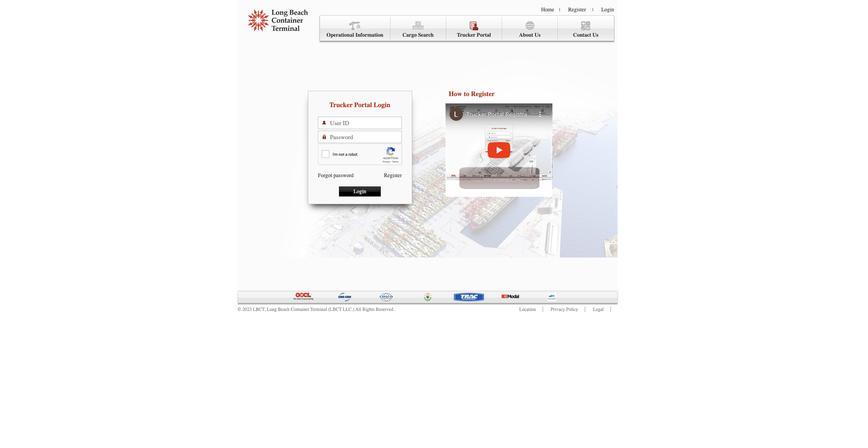Task type: vqa. For each thing, say whether or not it's contained in the screenshot.
second '|'
yes



Task type: locate. For each thing, give the bounding box(es) containing it.
1 vertical spatial login
[[374, 101, 391, 109]]

2023
[[243, 307, 252, 313]]

© 2023 lbct, long beach container terminal (lbct llc.) all rights reserved.
[[238, 307, 395, 313]]

search
[[418, 32, 434, 38]]

terminal
[[311, 307, 327, 313]]

privacy policy
[[551, 307, 579, 313]]

1 horizontal spatial trucker
[[457, 32, 476, 38]]

all
[[356, 307, 362, 313]]

0 horizontal spatial |
[[560, 7, 561, 13]]

cargo
[[403, 32, 417, 38]]

0 vertical spatial portal
[[477, 32, 491, 38]]

1 us from the left
[[535, 32, 541, 38]]

portal
[[477, 32, 491, 38], [354, 101, 372, 109]]

register for top register link
[[569, 7, 586, 13]]

how
[[449, 90, 462, 98]]

reserved.
[[376, 307, 395, 313]]

Password password field
[[330, 131, 402, 143]]

login up contact us link
[[602, 7, 615, 13]]

0 horizontal spatial trucker
[[330, 101, 353, 109]]

trucker
[[457, 32, 476, 38], [330, 101, 353, 109]]

| right home link
[[560, 7, 561, 13]]

portal inside "menu bar"
[[477, 32, 491, 38]]

0 horizontal spatial login
[[354, 189, 367, 195]]

0 vertical spatial register
[[569, 7, 586, 13]]

us right contact
[[593, 32, 599, 38]]

1 vertical spatial register link
[[384, 173, 402, 179]]

legal link
[[594, 307, 604, 313]]

about
[[519, 32, 534, 38]]

1 horizontal spatial register link
[[569, 7, 586, 13]]

login down password
[[354, 189, 367, 195]]

2 us from the left
[[593, 32, 599, 38]]

0 horizontal spatial register
[[384, 173, 402, 179]]

0 horizontal spatial portal
[[354, 101, 372, 109]]

trucker inside "menu bar"
[[457, 32, 476, 38]]

2 horizontal spatial register
[[569, 7, 586, 13]]

1 vertical spatial portal
[[354, 101, 372, 109]]

lbct,
[[253, 307, 266, 313]]

1 horizontal spatial login
[[374, 101, 391, 109]]

about us link
[[502, 17, 558, 41]]

2 vertical spatial register
[[384, 173, 402, 179]]

register
[[569, 7, 586, 13], [471, 90, 495, 98], [384, 173, 402, 179]]

login inside button
[[354, 189, 367, 195]]

2 horizontal spatial login
[[602, 7, 615, 13]]

0 horizontal spatial us
[[535, 32, 541, 38]]

0 vertical spatial login
[[602, 7, 615, 13]]

menu bar
[[320, 15, 615, 41]]

home
[[542, 7, 555, 13]]

2 vertical spatial login
[[354, 189, 367, 195]]

1 vertical spatial trucker
[[330, 101, 353, 109]]

privacy policy link
[[551, 307, 579, 313]]

cargo search link
[[391, 17, 447, 41]]

0 vertical spatial register link
[[569, 7, 586, 13]]

us right about
[[535, 32, 541, 38]]

register link
[[569, 7, 586, 13], [384, 173, 402, 179]]

| left login link
[[593, 7, 594, 13]]

us inside "link"
[[535, 32, 541, 38]]

login
[[602, 7, 615, 13], [374, 101, 391, 109], [354, 189, 367, 195]]

container
[[291, 307, 309, 313]]

trucker for trucker portal login
[[330, 101, 353, 109]]

login up user id text box
[[374, 101, 391, 109]]

us
[[535, 32, 541, 38], [593, 32, 599, 38]]

contact
[[574, 32, 592, 38]]

0 vertical spatial trucker
[[457, 32, 476, 38]]

operational information
[[327, 32, 384, 38]]

login for 'login' button
[[354, 189, 367, 195]]

1 horizontal spatial portal
[[477, 32, 491, 38]]

1 horizontal spatial |
[[593, 7, 594, 13]]

|
[[560, 7, 561, 13], [593, 7, 594, 13]]

login link
[[602, 7, 615, 13]]

2 | from the left
[[593, 7, 594, 13]]

policy
[[567, 307, 579, 313]]

privacy
[[551, 307, 566, 313]]

1 horizontal spatial us
[[593, 32, 599, 38]]

operational
[[327, 32, 354, 38]]

1 horizontal spatial register
[[471, 90, 495, 98]]

rights
[[363, 307, 375, 313]]



Task type: describe. For each thing, give the bounding box(es) containing it.
0 horizontal spatial register link
[[384, 173, 402, 179]]

cargo search
[[403, 32, 434, 38]]

trucker portal link
[[447, 17, 502, 41]]

operational information link
[[320, 17, 391, 41]]

information
[[356, 32, 384, 38]]

trucker portal
[[457, 32, 491, 38]]

forgot password link
[[318, 173, 354, 179]]

login for login link
[[602, 7, 615, 13]]

trucker for trucker portal
[[457, 32, 476, 38]]

1 | from the left
[[560, 7, 561, 13]]

beach
[[278, 307, 290, 313]]

legal
[[594, 307, 604, 313]]

us for about us
[[535, 32, 541, 38]]

©
[[238, 307, 241, 313]]

register for the left register link
[[384, 173, 402, 179]]

us for contact us
[[593, 32, 599, 38]]

forgot
[[318, 173, 332, 179]]

home link
[[542, 7, 555, 13]]

trucker portal login
[[330, 101, 391, 109]]

menu bar containing operational information
[[320, 15, 615, 41]]

contact us
[[574, 32, 599, 38]]

User ID text field
[[330, 117, 402, 129]]

contact us link
[[558, 17, 614, 41]]

llc.)
[[343, 307, 355, 313]]

1 vertical spatial register
[[471, 90, 495, 98]]

how to register
[[449, 90, 495, 98]]

long
[[267, 307, 277, 313]]

location link
[[520, 307, 536, 313]]

forgot password
[[318, 173, 354, 179]]

portal for trucker portal
[[477, 32, 491, 38]]

to
[[464, 90, 470, 98]]

password
[[334, 173, 354, 179]]

portal for trucker portal login
[[354, 101, 372, 109]]

(lbct
[[328, 307, 342, 313]]

login button
[[339, 187, 381, 197]]

about us
[[519, 32, 541, 38]]

location
[[520, 307, 536, 313]]



